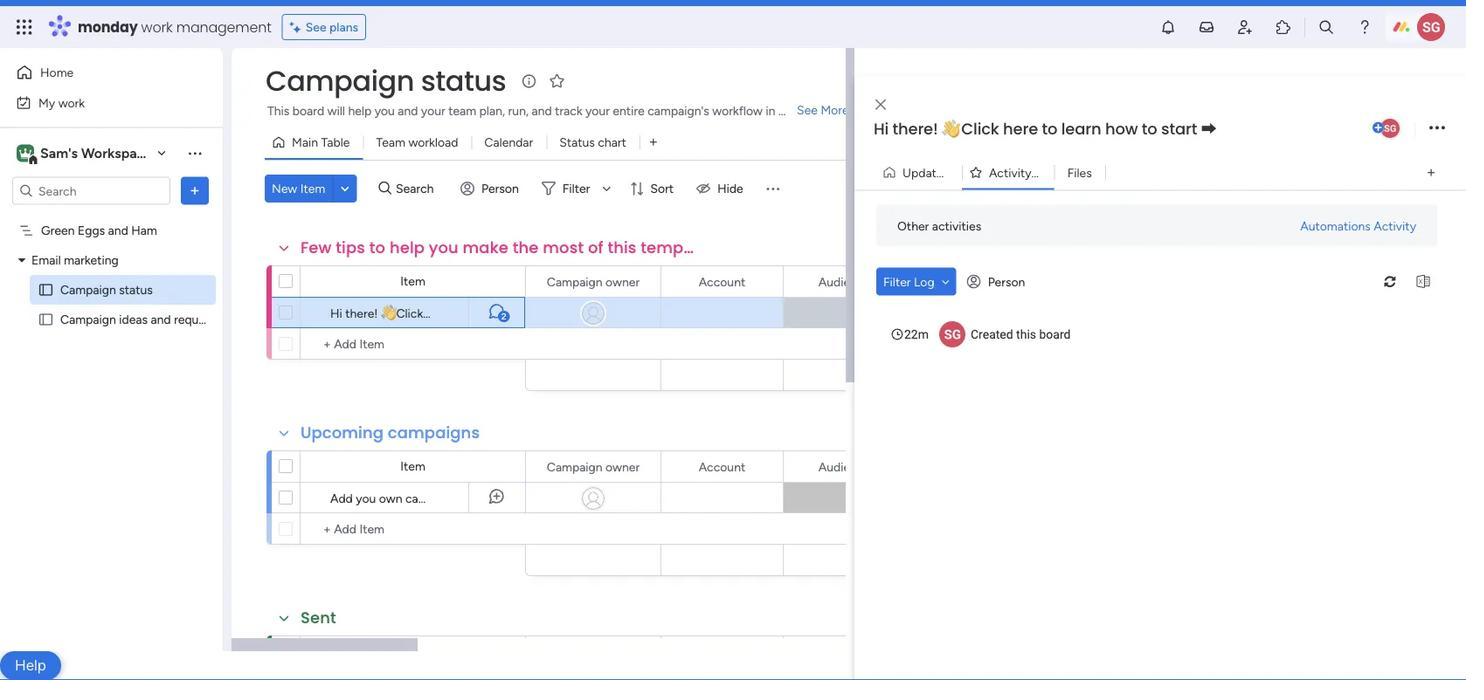 Task type: locate. For each thing, give the bounding box(es) containing it.
here
[[1003, 118, 1038, 140], [426, 306, 451, 321]]

marketing
[[64, 253, 119, 268]]

Sent field
[[296, 607, 341, 630]]

1 vertical spatial hi there! 👋  click here to learn how to start ➡️
[[330, 306, 579, 321]]

1 vertical spatial this
[[1017, 327, 1037, 342]]

2 audience from the top
[[819, 460, 871, 475]]

see more
[[797, 103, 849, 118]]

Campaign owner field
[[543, 272, 644, 291], [543, 458, 644, 477]]

2 inside button
[[502, 312, 507, 322]]

you left the "make"
[[429, 237, 459, 259]]

campaign owner field for upcoming campaigns
[[543, 458, 644, 477]]

1 vertical spatial work
[[58, 95, 85, 110]]

1 vertical spatial 2
[[502, 312, 507, 322]]

learn down the "make"
[[468, 306, 495, 321]]

and up team workload button
[[398, 104, 418, 118]]

1 horizontal spatial hi
[[874, 118, 889, 140]]

board left will
[[293, 104, 324, 118]]

see left plans on the left of the page
[[306, 20, 327, 35]]

your right track
[[586, 104, 610, 118]]

your
[[421, 104, 446, 118], [586, 104, 610, 118]]

click up + add item text field
[[396, 306, 423, 321]]

workflow
[[713, 104, 763, 118]]

arrow down image
[[596, 178, 617, 199]]

start
[[1162, 118, 1198, 140], [539, 306, 564, 321]]

activity right /
[[989, 165, 1032, 180]]

plan,
[[479, 104, 505, 118]]

2 owner from the top
[[606, 460, 640, 475]]

log left files at the right top of the page
[[1035, 165, 1055, 180]]

0 vertical spatial account
[[699, 274, 746, 289]]

0 horizontal spatial person button
[[454, 175, 529, 203]]

help
[[15, 657, 46, 675]]

1 campaign owner field from the top
[[543, 272, 644, 291]]

Campaign status field
[[261, 62, 511, 101]]

1 horizontal spatial status
[[421, 62, 506, 101]]

1 vertical spatial click
[[396, 306, 423, 321]]

2 vertical spatial you
[[356, 491, 376, 506]]

0 vertical spatial 👋
[[942, 118, 958, 140]]

0 vertical spatial audience
[[819, 274, 871, 289]]

➡️
[[1201, 118, 1217, 140], [567, 306, 579, 321]]

0 horizontal spatial hi there! 👋  click here to learn how to start ➡️
[[330, 306, 579, 321]]

activity
[[989, 165, 1032, 180], [1374, 218, 1417, 233]]

new item
[[272, 181, 325, 196]]

1 vertical spatial person button
[[960, 268, 1036, 296]]

there!
[[893, 118, 938, 140], [345, 306, 378, 321]]

filter for filter log
[[884, 274, 911, 289]]

person up created this board
[[988, 274, 1026, 289]]

work right the my
[[58, 95, 85, 110]]

1 horizontal spatial 2
[[960, 165, 967, 180]]

person button down 'calendar'
[[454, 175, 529, 203]]

hi there! 👋  click here to learn how to start ➡️
[[874, 118, 1217, 140], [330, 306, 579, 321]]

help right tips
[[390, 237, 425, 259]]

activity up refresh image
[[1374, 218, 1417, 233]]

2 inside button
[[960, 165, 967, 180]]

other
[[898, 218, 929, 233]]

1 horizontal spatial person
[[988, 274, 1026, 289]]

campaign owner
[[547, 274, 640, 289], [547, 460, 640, 475]]

sam green image
[[1418, 13, 1446, 41]]

you inside field
[[429, 237, 459, 259]]

angle down image
[[942, 276, 950, 288]]

2 down the few tips to help you make the most of this template :) field
[[502, 312, 507, 322]]

1 vertical spatial status
[[119, 283, 153, 298]]

add you own campaign
[[330, 491, 459, 506]]

1 horizontal spatial your
[[586, 104, 610, 118]]

log left angle down icon
[[914, 274, 935, 289]]

0 horizontal spatial help
[[348, 104, 372, 118]]

Search in workspace field
[[37, 181, 146, 201]]

here up "activity log"
[[1003, 118, 1038, 140]]

1 horizontal spatial help
[[390, 237, 425, 259]]

you for make
[[429, 237, 459, 259]]

most
[[543, 237, 584, 259]]

help button
[[0, 652, 61, 681]]

log for filter log
[[914, 274, 935, 289]]

campaign owner for few tips to help you make the most of this template :)
[[547, 274, 640, 289]]

add view image down options icon
[[1428, 166, 1435, 179]]

1 vertical spatial account field
[[695, 458, 750, 477]]

add view image
[[650, 136, 657, 149], [1428, 166, 1435, 179]]

team
[[376, 135, 406, 150]]

1 horizontal spatial there!
[[893, 118, 938, 140]]

0 vertical spatial ➡️
[[1201, 118, 1217, 140]]

work
[[141, 17, 173, 37], [58, 95, 85, 110]]

0 horizontal spatial activity
[[989, 165, 1032, 180]]

Audience field
[[814, 272, 875, 291], [814, 458, 875, 477]]

campaign status down marketing
[[60, 283, 153, 298]]

1 horizontal spatial 👋
[[942, 118, 958, 140]]

1 vertical spatial you
[[429, 237, 459, 259]]

angle down image
[[341, 182, 349, 195]]

see
[[306, 20, 327, 35], [797, 103, 818, 118]]

export to excel image
[[1410, 275, 1438, 288]]

2 account field from the top
[[695, 458, 750, 477]]

:)
[[719, 237, 730, 259]]

see for see plans
[[306, 20, 327, 35]]

0 vertical spatial see
[[306, 20, 327, 35]]

1 vertical spatial audience
[[819, 460, 871, 475]]

status up "team"
[[421, 62, 506, 101]]

your left "team"
[[421, 104, 446, 118]]

0 horizontal spatial start
[[539, 306, 564, 321]]

learn
[[1062, 118, 1102, 140], [468, 306, 495, 321]]

notifications image
[[1160, 18, 1177, 36]]

1 vertical spatial learn
[[468, 306, 495, 321]]

1 horizontal spatial here
[[1003, 118, 1038, 140]]

2 campaign owner from the top
[[547, 460, 640, 475]]

2 vertical spatial item
[[400, 459, 425, 474]]

1 vertical spatial filter
[[884, 274, 911, 289]]

workload
[[409, 135, 458, 150]]

ideas
[[119, 312, 148, 327]]

0 vertical spatial there!
[[893, 118, 938, 140]]

you right add
[[356, 491, 376, 506]]

work right the monday
[[141, 17, 173, 37]]

owner
[[606, 274, 640, 289], [606, 460, 640, 475]]

+ Add Item text field
[[309, 334, 517, 355]]

1 horizontal spatial add view image
[[1428, 166, 1435, 179]]

0 horizontal spatial log
[[914, 274, 935, 289]]

filter log button
[[877, 268, 957, 296]]

new
[[272, 181, 297, 196]]

team workload button
[[363, 128, 471, 156]]

0 vertical spatial activity
[[989, 165, 1032, 180]]

1 workspace image from the left
[[17, 144, 34, 163]]

activity inside automations activity button
[[1374, 218, 1417, 233]]

see inside button
[[306, 20, 327, 35]]

👋 up /
[[942, 118, 958, 140]]

board
[[293, 104, 324, 118], [1040, 327, 1071, 342]]

show board description image
[[518, 73, 539, 90]]

public board image
[[38, 282, 54, 298]]

0 vertical spatial account field
[[695, 272, 750, 291]]

automations activity button
[[1294, 212, 1424, 240]]

campaign status up will
[[266, 62, 506, 101]]

item up + add item text field
[[400, 274, 425, 289]]

account
[[699, 274, 746, 289], [699, 460, 746, 475]]

filter left arrow down icon
[[563, 181, 590, 196]]

audience
[[819, 274, 871, 289], [819, 460, 871, 475]]

sam's workspace
[[40, 145, 152, 162]]

filter inside popup button
[[563, 181, 590, 196]]

1 owner from the top
[[606, 274, 640, 289]]

1 vertical spatial add view image
[[1428, 166, 1435, 179]]

person button right angle down icon
[[960, 268, 1036, 296]]

1 horizontal spatial learn
[[1062, 118, 1102, 140]]

1 vertical spatial start
[[539, 306, 564, 321]]

close image
[[876, 99, 886, 111]]

how
[[1105, 118, 1138, 140], [498, 306, 521, 321]]

1 vertical spatial audience field
[[814, 458, 875, 477]]

log inside activity log button
[[1035, 165, 1055, 180]]

0 horizontal spatial there!
[[345, 306, 378, 321]]

0 horizontal spatial hi
[[330, 306, 342, 321]]

0 horizontal spatial how
[[498, 306, 521, 321]]

hi down close icon
[[874, 118, 889, 140]]

0 vertical spatial help
[[348, 104, 372, 118]]

here up + add item text field
[[426, 306, 451, 321]]

👋 up + add item text field
[[381, 306, 393, 321]]

person
[[482, 181, 519, 196], [988, 274, 1026, 289]]

0 vertical spatial click
[[962, 118, 999, 140]]

item up add you own campaign in the bottom left of the page
[[400, 459, 425, 474]]

status
[[421, 62, 506, 101], [119, 283, 153, 298]]

click
[[962, 118, 999, 140], [396, 306, 423, 321]]

see plans button
[[282, 14, 366, 40]]

my
[[38, 95, 55, 110]]

owner for few tips to help you make the most of this template :)
[[606, 274, 640, 289]]

0 vertical spatial filter
[[563, 181, 590, 196]]

workspace image
[[17, 144, 34, 163], [19, 144, 31, 163]]

1 vertical spatial activity
[[1374, 218, 1417, 233]]

1 horizontal spatial see
[[797, 103, 818, 118]]

log inside filter log button
[[914, 274, 935, 289]]

item for upcoming
[[400, 459, 425, 474]]

0 vertical spatial person
[[482, 181, 519, 196]]

you down campaign status field
[[375, 104, 395, 118]]

click up activity log button
[[962, 118, 999, 140]]

1 vertical spatial board
[[1040, 327, 1071, 342]]

help image
[[1356, 18, 1374, 36]]

campaign ideas and requests
[[60, 312, 221, 327]]

0 horizontal spatial filter
[[563, 181, 590, 196]]

help right will
[[348, 104, 372, 118]]

help
[[348, 104, 372, 118], [390, 237, 425, 259]]

select product image
[[16, 18, 33, 36]]

filter left angle down icon
[[884, 274, 911, 289]]

0 vertical spatial 2
[[960, 165, 967, 180]]

1 horizontal spatial campaign status
[[266, 62, 506, 101]]

0 vertical spatial person button
[[454, 175, 529, 203]]

filter
[[563, 181, 590, 196], [884, 274, 911, 289]]

option
[[0, 215, 223, 218]]

see left more in the top right of the page
[[797, 103, 818, 118]]

the
[[513, 237, 539, 259]]

Upcoming campaigns field
[[296, 422, 484, 445]]

hi there! 👋  click here to learn how to start ➡️ inside field
[[874, 118, 1217, 140]]

home button
[[10, 59, 188, 87]]

👋
[[942, 118, 958, 140], [381, 306, 393, 321]]

0 horizontal spatial here
[[426, 306, 451, 321]]

this inside field
[[608, 237, 637, 259]]

0 horizontal spatial your
[[421, 104, 446, 118]]

board right created
[[1040, 327, 1071, 342]]

1 vertical spatial here
[[426, 306, 451, 321]]

2 workspace image from the left
[[19, 144, 31, 163]]

0 vertical spatial owner
[[606, 274, 640, 289]]

this right created
[[1017, 327, 1037, 342]]

0 horizontal spatial ➡️
[[567, 306, 579, 321]]

this
[[608, 237, 637, 259], [1017, 327, 1037, 342]]

1 horizontal spatial person button
[[960, 268, 1036, 296]]

run,
[[508, 104, 529, 118]]

0 vertical spatial start
[[1162, 118, 1198, 140]]

list box
[[0, 212, 223, 571]]

1 horizontal spatial start
[[1162, 118, 1198, 140]]

0 vertical spatial board
[[293, 104, 324, 118]]

this right of at the top of the page
[[608, 237, 637, 259]]

campaign status
[[266, 62, 506, 101], [60, 283, 153, 298]]

0 vertical spatial how
[[1105, 118, 1138, 140]]

entire
[[613, 104, 645, 118]]

1 vertical spatial person
[[988, 274, 1026, 289]]

work inside button
[[58, 95, 85, 110]]

1 horizontal spatial how
[[1105, 118, 1138, 140]]

updates / 2 button
[[876, 159, 967, 187]]

0 horizontal spatial this
[[608, 237, 637, 259]]

1 horizontal spatial hi there! 👋  click here to learn how to start ➡️
[[874, 118, 1217, 140]]

hi there! 👋  click here to learn how to start ➡️ up + add item text field
[[330, 306, 579, 321]]

learn up files 'button'
[[1062, 118, 1102, 140]]

0 vertical spatial campaign owner
[[547, 274, 640, 289]]

sent
[[301, 607, 336, 630]]

0 vertical spatial item
[[300, 181, 325, 196]]

0 horizontal spatial 2
[[502, 312, 507, 322]]

1 vertical spatial ➡️
[[567, 306, 579, 321]]

help inside field
[[390, 237, 425, 259]]

of
[[588, 237, 604, 259]]

upcoming
[[301, 422, 384, 444]]

0 vertical spatial here
[[1003, 118, 1038, 140]]

Account field
[[695, 272, 750, 291], [695, 458, 750, 477]]

1 vertical spatial help
[[390, 237, 425, 259]]

2 right /
[[960, 165, 967, 180]]

1 vertical spatial log
[[914, 274, 935, 289]]

0 vertical spatial work
[[141, 17, 173, 37]]

2
[[960, 165, 967, 180], [502, 312, 507, 322]]

22m
[[905, 327, 929, 342]]

filter log
[[884, 274, 935, 289]]

1 horizontal spatial work
[[141, 17, 173, 37]]

0 vertical spatial you
[[375, 104, 395, 118]]

1 vertical spatial there!
[[345, 306, 378, 321]]

0 horizontal spatial see
[[306, 20, 327, 35]]

chart
[[598, 135, 627, 150]]

hi down tips
[[330, 306, 342, 321]]

1 vertical spatial campaign owner field
[[543, 458, 644, 477]]

0 vertical spatial hi there! 👋  click here to learn how to start ➡️
[[874, 118, 1217, 140]]

person down calendar button
[[482, 181, 519, 196]]

audience for 1st audience field from the bottom
[[819, 460, 871, 475]]

Search field
[[392, 177, 444, 201]]

2 campaign owner field from the top
[[543, 458, 644, 477]]

item right new
[[300, 181, 325, 196]]

own
[[379, 491, 402, 506]]

there! up 'updates / 2' button
[[893, 118, 938, 140]]

status up ideas
[[119, 283, 153, 298]]

add view image down campaign's
[[650, 136, 657, 149]]

0 horizontal spatial campaign status
[[60, 283, 153, 298]]

1 campaign owner from the top
[[547, 274, 640, 289]]

there! up + add item text field
[[345, 306, 378, 321]]

filter inside button
[[884, 274, 911, 289]]

add to favorites image
[[548, 72, 566, 90]]

1 vertical spatial account
[[699, 460, 746, 475]]

1 audience from the top
[[819, 274, 871, 289]]

0 horizontal spatial work
[[58, 95, 85, 110]]

person button
[[454, 175, 529, 203], [960, 268, 1036, 296]]

1 horizontal spatial filter
[[884, 274, 911, 289]]

email marketing
[[31, 253, 119, 268]]

hi there! 👋  click here to learn how to start ➡️ up "activity log"
[[874, 118, 1217, 140]]

0 vertical spatial hi
[[874, 118, 889, 140]]



Task type: vqa. For each thing, say whether or not it's contained in the screenshot.
the projects,
no



Task type: describe. For each thing, give the bounding box(es) containing it.
hide
[[718, 181, 743, 196]]

item inside button
[[300, 181, 325, 196]]

few
[[301, 237, 332, 259]]

item for few
[[400, 274, 425, 289]]

will
[[327, 104, 345, 118]]

campaign's
[[648, 104, 710, 118]]

Few tips to help you make the most of this template :) field
[[296, 237, 730, 260]]

how inside field
[[1105, 118, 1138, 140]]

workspace
[[81, 145, 152, 162]]

1 your from the left
[[421, 104, 446, 118]]

1 vertical spatial hi
[[330, 306, 342, 321]]

monday
[[78, 17, 138, 37]]

refresh image
[[1377, 275, 1404, 288]]

public board image
[[38, 312, 54, 328]]

dapulse addbtn image
[[1373, 122, 1384, 134]]

2 button
[[468, 297, 525, 329]]

0 horizontal spatial click
[[396, 306, 423, 321]]

help for will
[[348, 104, 372, 118]]

requests
[[174, 312, 221, 327]]

see for see more
[[797, 103, 818, 118]]

workspace selection element
[[17, 143, 154, 166]]

tips
[[336, 237, 365, 259]]

work for my
[[58, 95, 85, 110]]

activity inside activity log button
[[989, 165, 1032, 180]]

status chart button
[[546, 128, 640, 156]]

updates / 2
[[903, 165, 967, 180]]

0 horizontal spatial add view image
[[650, 136, 657, 149]]

in
[[766, 104, 776, 118]]

activity log button
[[962, 159, 1055, 187]]

click inside field
[[962, 118, 999, 140]]

created this board
[[971, 327, 1071, 342]]

workspace options image
[[186, 144, 204, 162]]

start inside field
[[1162, 118, 1198, 140]]

learn inside field
[[1062, 118, 1102, 140]]

there! inside field
[[893, 118, 938, 140]]

+ Add Item text field
[[309, 519, 446, 540]]

options image
[[186, 182, 204, 200]]

caret down image
[[18, 254, 25, 267]]

1 audience field from the top
[[814, 272, 875, 291]]

files button
[[1055, 159, 1105, 187]]

home
[[40, 65, 74, 80]]

menu image
[[764, 180, 782, 198]]

main
[[292, 135, 318, 150]]

0 vertical spatial campaign status
[[266, 62, 506, 101]]

➡️ inside field
[[1201, 118, 1217, 140]]

dapulse drag 2 image
[[857, 360, 863, 379]]

sort
[[651, 181, 674, 196]]

team workload
[[376, 135, 458, 150]]

inbox image
[[1198, 18, 1216, 36]]

monday work management
[[78, 17, 272, 37]]

0 horizontal spatial board
[[293, 104, 324, 118]]

and right run,
[[532, 104, 552, 118]]

1 horizontal spatial this
[[1017, 327, 1037, 342]]

track
[[555, 104, 583, 118]]

/
[[952, 165, 957, 180]]

Hi there! 👋  Click here to learn how to start ➡️ field
[[870, 118, 1370, 141]]

campaign owner field for few tips to help you make the most of this template :)
[[543, 272, 644, 291]]

automations activity
[[1301, 218, 1417, 233]]

2 account from the top
[[699, 460, 746, 475]]

0 vertical spatial status
[[421, 62, 506, 101]]

sam green image
[[1379, 117, 1402, 140]]

here inside hi there! 👋  click here to learn how to start ➡️ field
[[1003, 118, 1038, 140]]

1 vertical spatial 👋
[[381, 306, 393, 321]]

v2 search image
[[379, 179, 392, 199]]

plans
[[330, 20, 358, 35]]

1 account field from the top
[[695, 272, 750, 291]]

1 account from the top
[[699, 274, 746, 289]]

status chart
[[560, 135, 627, 150]]

table
[[321, 135, 350, 150]]

my work button
[[10, 89, 188, 117]]

more
[[821, 103, 849, 118]]

status
[[560, 135, 595, 150]]

email
[[31, 253, 61, 268]]

management
[[176, 17, 272, 37]]

log for activity log
[[1035, 165, 1055, 180]]

you for and
[[375, 104, 395, 118]]

eggs
[[78, 223, 105, 238]]

activity log
[[989, 165, 1055, 180]]

campaigns
[[388, 422, 480, 444]]

other activities
[[898, 218, 982, 233]]

owner for upcoming campaigns
[[606, 460, 640, 475]]

1 vertical spatial campaign status
[[60, 283, 153, 298]]

see more link
[[795, 101, 851, 119]]

and right ideas
[[151, 312, 171, 327]]

sam's
[[40, 145, 78, 162]]

green eggs and ham
[[41, 223, 157, 238]]

👋 inside field
[[942, 118, 958, 140]]

created
[[971, 327, 1013, 342]]

help for to
[[390, 237, 425, 259]]

campaign owner for upcoming campaigns
[[547, 460, 640, 475]]

one
[[779, 104, 799, 118]]

green
[[41, 223, 75, 238]]

files
[[1068, 165, 1092, 180]]

upcoming campaigns
[[301, 422, 480, 444]]

this board will help you and your team plan, run, and track your entire campaign's workflow in one workspace.
[[267, 104, 864, 118]]

make
[[463, 237, 509, 259]]

main table
[[292, 135, 350, 150]]

2 your from the left
[[586, 104, 610, 118]]

invite members image
[[1237, 18, 1254, 36]]

few tips to help you make the most of this template :)
[[301, 237, 730, 259]]

1 horizontal spatial board
[[1040, 327, 1071, 342]]

automations
[[1301, 218, 1371, 233]]

my work
[[38, 95, 85, 110]]

list box containing green eggs and ham
[[0, 212, 223, 571]]

2 audience field from the top
[[814, 458, 875, 477]]

filter for filter
[[563, 181, 590, 196]]

person for the topmost person popup button
[[482, 181, 519, 196]]

1 vertical spatial how
[[498, 306, 521, 321]]

template
[[641, 237, 715, 259]]

status inside list box
[[119, 283, 153, 298]]

calendar
[[485, 135, 533, 150]]

person for bottom person popup button
[[988, 274, 1026, 289]]

see plans
[[306, 20, 358, 35]]

activities
[[932, 218, 982, 233]]

calendar button
[[471, 128, 546, 156]]

team
[[449, 104, 476, 118]]

search everything image
[[1318, 18, 1335, 36]]

ham
[[131, 223, 157, 238]]

updates
[[903, 165, 949, 180]]

main table button
[[265, 128, 363, 156]]

filter button
[[535, 175, 617, 203]]

audience for first audience field from the top of the page
[[819, 274, 871, 289]]

apps image
[[1275, 18, 1293, 36]]

and left ham
[[108, 223, 128, 238]]

sam's workspace button
[[12, 139, 174, 168]]

new item button
[[265, 175, 332, 203]]

hide button
[[690, 175, 754, 203]]

0 horizontal spatial learn
[[468, 306, 495, 321]]

sort button
[[623, 175, 684, 203]]

options image
[[1430, 117, 1446, 140]]

hi inside field
[[874, 118, 889, 140]]

work for monday
[[141, 17, 173, 37]]

this
[[267, 104, 290, 118]]

campaign
[[406, 491, 459, 506]]



